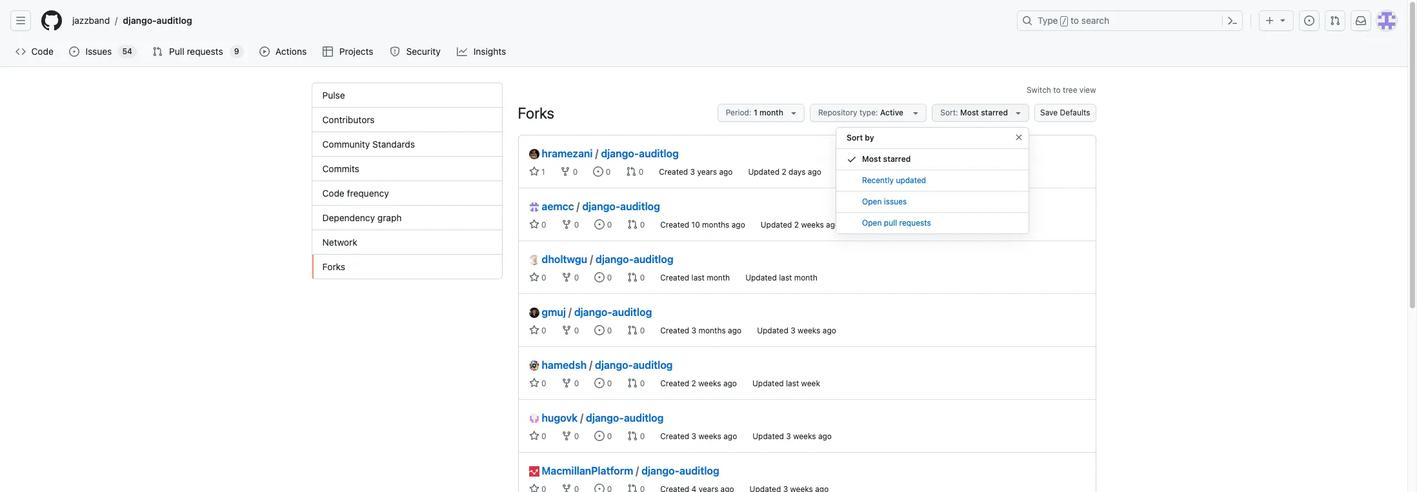 Task type: describe. For each thing, give the bounding box(es) containing it.
save
[[1041, 108, 1058, 117]]

check image
[[847, 154, 857, 165]]

2 vertical spatial 2
[[692, 379, 696, 389]]

updated last week
[[753, 379, 820, 389]]

hugovk
[[542, 413, 578, 424]]

star image for dholtwgu
[[529, 272, 539, 283]]

created 10 months ago
[[661, 220, 745, 230]]

most starred
[[863, 154, 911, 164]]

created for gmuj
[[661, 326, 690, 336]]

/ django-auditlog for gmuj
[[569, 307, 652, 318]]

0 vertical spatial to
[[1071, 15, 1079, 26]]

django-auditlog link for hamedsh
[[595, 360, 673, 371]]

created for hugovk
[[661, 432, 690, 442]]

open for open issues
[[863, 197, 882, 207]]

dholtwgu link
[[529, 252, 588, 267]]

/ django-auditlog for aemcc
[[577, 201, 660, 212]]

active
[[881, 108, 904, 117]]

git pull request image for gmuj
[[628, 325, 638, 336]]

pulse link
[[312, 83, 502, 108]]

type:
[[860, 108, 878, 117]]

/ for aemcc
[[577, 201, 580, 212]]

community standards link
[[312, 132, 502, 157]]

git pull request image for hramezani
[[626, 167, 637, 177]]

security
[[406, 46, 441, 57]]

type / to search
[[1038, 15, 1110, 26]]

recently updated
[[863, 176, 927, 185]]

sort: most starred
[[941, 108, 1008, 117]]

0 vertical spatial starred
[[981, 108, 1008, 117]]

54
[[122, 46, 132, 56]]

projects link
[[318, 42, 380, 61]]

git pull request image for dholtwgu
[[628, 272, 638, 283]]

aemcc
[[542, 201, 574, 212]]

pull
[[884, 218, 898, 228]]

network link
[[312, 230, 502, 255]]

auditlog for hugovk
[[624, 413, 664, 424]]

code image
[[15, 46, 26, 57]]

triangle down image for most starred
[[1014, 108, 1024, 118]]

created 2 weeks ago
[[661, 379, 737, 389]]

projects
[[339, 46, 374, 57]]

git pull request image for hugovk
[[628, 431, 638, 442]]

django- for aemcc
[[583, 201, 621, 212]]

period: 1 month
[[726, 108, 784, 117]]

hamedsh
[[542, 360, 587, 371]]

hramezani link
[[529, 146, 593, 161]]

updated for hugovk
[[753, 432, 784, 442]]

gmuj
[[542, 307, 566, 318]]

issue opened image for gmuj
[[595, 325, 605, 336]]

/ for dholtwgu
[[590, 254, 593, 265]]

menu containing most starred
[[837, 149, 1029, 234]]

hramezani
[[542, 148, 593, 159]]

repo forked image for aemcc
[[562, 219, 572, 230]]

@hamedsh image
[[529, 361, 539, 371]]

1 link
[[529, 167, 545, 177]]

weeks down the created 2 weeks ago
[[699, 432, 722, 442]]

star image for aemcc
[[529, 219, 539, 230]]

weeks for hugovk
[[794, 432, 816, 442]]

updated for hramezani
[[748, 167, 780, 177]]

switch to tree view
[[1027, 85, 1097, 95]]

django- for dholtwgu
[[596, 254, 634, 265]]

switch
[[1027, 85, 1052, 95]]

open pull requests link
[[837, 213, 1029, 234]]

dholtwgu
[[542, 254, 588, 265]]

save defaults
[[1041, 108, 1091, 117]]

network
[[322, 237, 357, 248]]

star image for hamedsh
[[529, 378, 539, 389]]

commits
[[322, 163, 359, 174]]

0 vertical spatial most
[[961, 108, 979, 117]]

pulse
[[322, 90, 345, 101]]

3 for hramezani
[[691, 167, 695, 177]]

@macmillanplatform image
[[529, 467, 539, 477]]

git pull request image for aemcc
[[628, 219, 638, 230]]

code frequency link
[[312, 181, 502, 206]]

insights element
[[311, 83, 503, 280]]

created 3 years ago
[[659, 167, 733, 177]]

auditlog for hamedsh
[[633, 360, 673, 371]]

period:
[[726, 108, 752, 117]]

auditlog for hramezani
[[639, 148, 679, 159]]

3 down updated last week
[[787, 432, 791, 442]]

1 horizontal spatial 1
[[754, 108, 758, 117]]

macmillanplatform
[[542, 465, 634, 477]]

play image
[[259, 46, 270, 57]]

updated 3 weeks ago for gmuj
[[757, 326, 837, 336]]

0 horizontal spatial requests
[[187, 46, 223, 57]]

updated 2 days ago
[[748, 167, 822, 177]]

contributors
[[322, 114, 375, 125]]

/ for hugovk
[[580, 413, 584, 424]]

type
[[1038, 15, 1058, 26]]

pull
[[169, 46, 184, 57]]

open issues
[[863, 197, 907, 207]]

@dholtwgu image
[[529, 255, 539, 265]]

repo forked image for dholtwgu
[[562, 272, 572, 283]]

code link
[[10, 42, 59, 61]]

search
[[1082, 15, 1110, 26]]

tree
[[1063, 85, 1078, 95]]

2 for hramezani
[[782, 167, 787, 177]]

code for code
[[31, 46, 53, 57]]

triangle down image
[[1278, 15, 1289, 25]]

@hugovk image
[[529, 414, 539, 424]]

repo forked image for hugovk
[[562, 431, 572, 442]]

star image for hramezani
[[529, 167, 539, 177]]

sort by
[[847, 133, 875, 143]]

open for open pull requests
[[863, 218, 882, 228]]

forks link
[[312, 255, 502, 279]]

recently updated link
[[837, 170, 1029, 192]]

3 for gmuj
[[692, 326, 697, 336]]

gmuj link
[[529, 305, 566, 320]]

aemcc link
[[529, 199, 574, 214]]

open issues link
[[837, 192, 1029, 213]]

django-auditlog link for aemcc
[[583, 201, 660, 212]]

updated 2 weeks ago
[[761, 220, 840, 230]]

open pull requests
[[863, 218, 931, 228]]

close menu image
[[1014, 132, 1025, 143]]

month for period: 1 month
[[760, 108, 784, 117]]

macmillanplatform link
[[529, 464, 634, 479]]

insights link
[[452, 42, 513, 61]]

view
[[1080, 85, 1097, 95]]

repository type: active
[[819, 108, 906, 117]]

last for dholtwgu
[[779, 273, 792, 283]]

code frequency
[[322, 188, 389, 199]]

save defaults button
[[1035, 104, 1097, 122]]

updated for aemcc
[[761, 220, 792, 230]]

repository
[[819, 108, 858, 117]]

repo forked image for macmillanplatform
[[562, 484, 572, 493]]

1 vertical spatial 1
[[539, 167, 545, 177]]

django- for gmuj
[[574, 307, 612, 318]]

10
[[692, 220, 700, 230]]

repo forked image for hramezani
[[561, 167, 571, 177]]

updated last month
[[746, 273, 818, 283]]

updated for dholtwgu
[[746, 273, 777, 283]]

weeks for gmuj
[[798, 326, 821, 336]]

1 vertical spatial most
[[863, 154, 881, 164]]

most starred link
[[837, 149, 1029, 170]]

@hramezani image
[[529, 149, 539, 159]]

commits link
[[312, 157, 502, 181]]

dependency
[[322, 212, 375, 223]]

issue opened image for macmillanplatform
[[595, 484, 605, 493]]

frequency
[[347, 188, 389, 199]]

months for gmuj
[[699, 326, 726, 336]]

community
[[322, 139, 370, 150]]

dependency graph
[[322, 212, 402, 223]]

/ django-auditlog for macmillanplatform
[[636, 465, 720, 477]]



Task type: locate. For each thing, give the bounding box(es) containing it.
star image
[[529, 167, 539, 177], [529, 272, 539, 283], [529, 325, 539, 336], [529, 378, 539, 389], [529, 484, 539, 493]]

month for updated last month
[[795, 273, 818, 283]]

last down 10
[[692, 273, 705, 283]]

weeks down days
[[801, 220, 824, 230]]

months up the created 2 weeks ago
[[699, 326, 726, 336]]

django- right hamedsh
[[595, 360, 633, 371]]

1 star image from the top
[[529, 167, 539, 177]]

3 left 'years'
[[691, 167, 695, 177]]

1 horizontal spatial 2
[[782, 167, 787, 177]]

hamedsh link
[[529, 358, 587, 373]]

days
[[789, 167, 806, 177]]

/ right hamedsh
[[590, 360, 593, 371]]

0 vertical spatial 2
[[782, 167, 787, 177]]

0 vertical spatial code
[[31, 46, 53, 57]]

months for aemcc
[[702, 220, 730, 230]]

1 right period: on the right
[[754, 108, 758, 117]]

issue opened image for hamedsh
[[595, 378, 605, 389]]

starred
[[981, 108, 1008, 117], [884, 154, 911, 164]]

most right sort:
[[961, 108, 979, 117]]

1
[[754, 108, 758, 117], [539, 167, 545, 177]]

requests right "pull"
[[900, 218, 931, 228]]

issue opened image for dholtwgu
[[595, 272, 605, 283]]

jazzband / django-auditlog
[[72, 15, 192, 26]]

0
[[571, 167, 578, 177], [604, 167, 611, 177], [637, 167, 644, 177], [539, 220, 546, 230], [572, 220, 579, 230], [605, 220, 612, 230], [638, 220, 645, 230], [539, 273, 546, 283], [572, 273, 579, 283], [605, 273, 612, 283], [638, 273, 645, 283], [539, 326, 546, 336], [572, 326, 579, 336], [605, 326, 612, 336], [638, 326, 645, 336], [539, 379, 546, 389], [572, 379, 579, 389], [605, 379, 612, 389], [638, 379, 645, 389], [539, 432, 546, 442], [572, 432, 579, 442], [605, 432, 612, 442], [638, 432, 645, 442]]

django-auditlog link
[[118, 10, 197, 31], [601, 148, 679, 159], [583, 201, 660, 212], [596, 254, 674, 265], [574, 307, 652, 318], [595, 360, 673, 371], [586, 413, 664, 424], [642, 465, 720, 477]]

star image down @hramezani image
[[529, 167, 539, 177]]

repo forked image for hamedsh
[[562, 378, 572, 389]]

3
[[691, 167, 695, 177], [692, 326, 697, 336], [791, 326, 796, 336], [692, 432, 697, 442], [787, 432, 791, 442]]

0 vertical spatial months
[[702, 220, 730, 230]]

list
[[67, 10, 1010, 31]]

repo forked image down dholtwgu
[[562, 272, 572, 283]]

standards
[[373, 139, 415, 150]]

3 triangle down image from the left
[[1014, 108, 1024, 118]]

weeks
[[801, 220, 824, 230], [798, 326, 821, 336], [699, 379, 721, 389], [699, 432, 722, 442], [794, 432, 816, 442]]

sort
[[847, 133, 863, 143]]

created for hramezani
[[659, 167, 688, 177]]

updated for gmuj
[[757, 326, 789, 336]]

repo forked image down the aemcc
[[562, 219, 572, 230]]

2 horizontal spatial 2
[[795, 220, 799, 230]]

1 vertical spatial to
[[1054, 85, 1061, 95]]

code right code image
[[31, 46, 53, 57]]

code down commits
[[322, 188, 345, 199]]

triangle down image for active
[[911, 108, 921, 118]]

repo forked image down macmillanplatform link
[[562, 484, 572, 493]]

0 vertical spatial 1
[[754, 108, 758, 117]]

0 horizontal spatial most
[[863, 154, 881, 164]]

switch to tree view link
[[1027, 85, 1097, 95]]

code
[[31, 46, 53, 57], [322, 188, 345, 199]]

django-
[[123, 15, 157, 26], [601, 148, 639, 159], [583, 201, 621, 212], [596, 254, 634, 265], [574, 307, 612, 318], [595, 360, 633, 371], [586, 413, 624, 424], [642, 465, 680, 477]]

issue opened image for hramezani
[[594, 167, 604, 177]]

1 vertical spatial requests
[[900, 218, 931, 228]]

0 vertical spatial updated 3 weeks ago
[[757, 326, 837, 336]]

triangle down image for 1 month
[[789, 108, 799, 118]]

created left 'years'
[[659, 167, 688, 177]]

django- up 54
[[123, 15, 157, 26]]

star image down the @dholtwgu icon
[[529, 272, 539, 283]]

weeks down week
[[794, 432, 816, 442]]

/ for hramezani
[[596, 148, 599, 159]]

/ inside "jazzband / django-auditlog"
[[115, 15, 118, 26]]

issue opened image for aemcc
[[595, 219, 605, 230]]

1 vertical spatial months
[[699, 326, 726, 336]]

git pull request image
[[1331, 15, 1341, 26], [152, 46, 163, 57], [628, 272, 638, 283], [628, 378, 638, 389], [628, 431, 638, 442]]

/ django-auditlog for dholtwgu
[[590, 254, 674, 265]]

forks down network
[[322, 261, 345, 272]]

star image down @gmuj icon
[[529, 325, 539, 336]]

months right 10
[[702, 220, 730, 230]]

jazzband link
[[67, 10, 115, 31]]

forks
[[518, 104, 554, 122], [322, 261, 345, 272]]

django- for hamedsh
[[595, 360, 633, 371]]

notifications image
[[1356, 15, 1367, 26]]

updated
[[748, 167, 780, 177], [761, 220, 792, 230], [746, 273, 777, 283], [757, 326, 789, 336], [753, 379, 784, 389], [753, 432, 784, 442]]

table image
[[323, 46, 333, 57]]

django-auditlog link for gmuj
[[574, 307, 652, 318]]

insights
[[474, 46, 506, 57]]

auditlog inside "jazzband / django-auditlog"
[[157, 15, 192, 26]]

defaults
[[1060, 108, 1091, 117]]

django- for macmillanplatform
[[642, 465, 680, 477]]

/ for hamedsh
[[590, 360, 593, 371]]

/ django-auditlog for hamedsh
[[590, 360, 673, 371]]

created 3 months ago
[[661, 326, 742, 336]]

django-auditlog link for dholtwgu
[[596, 254, 674, 265]]

last for hamedsh
[[786, 379, 799, 389]]

ago
[[719, 167, 733, 177], [808, 167, 822, 177], [732, 220, 745, 230], [826, 220, 840, 230], [728, 326, 742, 336], [823, 326, 837, 336], [724, 379, 737, 389], [724, 432, 737, 442], [819, 432, 832, 442]]

/ right hramezani
[[596, 148, 599, 159]]

repo forked image for gmuj
[[562, 325, 572, 336]]

created
[[659, 167, 688, 177], [661, 220, 690, 230], [661, 273, 690, 283], [661, 326, 690, 336], [661, 379, 690, 389], [661, 432, 690, 442]]

django- right hugovk
[[586, 413, 624, 424]]

3 for hugovk
[[692, 432, 697, 442]]

9
[[234, 46, 239, 56]]

issues
[[86, 46, 112, 57]]

django-auditlog link for hramezani
[[601, 148, 679, 159]]

1 vertical spatial open
[[863, 218, 882, 228]]

homepage image
[[41, 10, 62, 31]]

auditlog for macmillanplatform
[[680, 465, 720, 477]]

1 vertical spatial code
[[322, 188, 345, 199]]

django- down created 3 weeks ago
[[642, 465, 680, 477]]

1 down @hramezani image
[[539, 167, 545, 177]]

created for aemcc
[[661, 220, 690, 230]]

open
[[863, 197, 882, 207], [863, 218, 882, 228]]

@aemcc image
[[529, 202, 539, 212]]

3 star image from the top
[[529, 325, 539, 336]]

repo forked image
[[561, 167, 571, 177], [562, 325, 572, 336], [562, 378, 572, 389], [562, 431, 572, 442], [562, 484, 572, 493]]

repo forked image down hamedsh
[[562, 378, 572, 389]]

command palette image
[[1228, 15, 1238, 26]]

star image down @aemcc image
[[529, 219, 539, 230]]

shield image
[[390, 46, 400, 57]]

/ right the aemcc
[[577, 201, 580, 212]]

triangle down image up close menu image
[[1014, 108, 1024, 118]]

1 vertical spatial 2
[[795, 220, 799, 230]]

star image for gmuj
[[529, 325, 539, 336]]

1 triangle down image from the left
[[789, 108, 799, 118]]

2 horizontal spatial month
[[795, 273, 818, 283]]

contributors link
[[312, 108, 502, 132]]

1 horizontal spatial triangle down image
[[911, 108, 921, 118]]

2 star image from the top
[[529, 431, 539, 442]]

open inside open pull requests link
[[863, 218, 882, 228]]

2 up created 3 weeks ago
[[692, 379, 696, 389]]

jazzband
[[72, 15, 110, 26]]

updated
[[896, 176, 927, 185]]

code inside 'insights' element
[[322, 188, 345, 199]]

month down 'created 10 months ago'
[[707, 273, 730, 283]]

django-auditlog link for macmillanplatform
[[642, 465, 720, 477]]

1 horizontal spatial month
[[760, 108, 784, 117]]

1 vertical spatial starred
[[884, 154, 911, 164]]

git pull request image for hamedsh
[[628, 378, 638, 389]]

1 horizontal spatial forks
[[518, 104, 554, 122]]

/ for macmillanplatform
[[636, 465, 639, 477]]

1 horizontal spatial code
[[322, 188, 345, 199]]

/ right the gmuj
[[569, 307, 572, 318]]

issue opened image for hugovk
[[595, 431, 605, 442]]

/ right "jazzband"
[[115, 15, 118, 26]]

to
[[1071, 15, 1079, 26], [1054, 85, 1061, 95]]

0 horizontal spatial 2
[[692, 379, 696, 389]]

open inside "open issues" link
[[863, 197, 882, 207]]

3 down 'created last month' at the bottom of page
[[692, 326, 697, 336]]

starred right sort:
[[981, 108, 1008, 117]]

months
[[702, 220, 730, 230], [699, 326, 726, 336]]

2 open from the top
[[863, 218, 882, 228]]

0 horizontal spatial triangle down image
[[789, 108, 799, 118]]

django- inside "jazzband / django-auditlog"
[[123, 15, 157, 26]]

0 horizontal spatial month
[[707, 273, 730, 283]]

0 horizontal spatial starred
[[884, 154, 911, 164]]

auditlog for aemcc
[[621, 201, 660, 212]]

django- right hramezani
[[601, 148, 639, 159]]

repo forked image down hugovk
[[562, 431, 572, 442]]

0 vertical spatial star image
[[529, 219, 539, 230]]

1 vertical spatial repo forked image
[[562, 272, 572, 283]]

/ right macmillanplatform
[[636, 465, 639, 477]]

list containing jazzband
[[67, 10, 1010, 31]]

created down the created 2 weeks ago
[[661, 432, 690, 442]]

last down updated 2 weeks ago
[[779, 273, 792, 283]]

2 repo forked image from the top
[[562, 272, 572, 283]]

2
[[782, 167, 787, 177], [795, 220, 799, 230], [692, 379, 696, 389]]

created for hamedsh
[[661, 379, 690, 389]]

django- right the aemcc
[[583, 201, 621, 212]]

requests inside menu
[[900, 218, 931, 228]]

1 horizontal spatial starred
[[981, 108, 1008, 117]]

weeks down created 3 months ago
[[699, 379, 721, 389]]

1 horizontal spatial most
[[961, 108, 979, 117]]

5 star image from the top
[[529, 484, 539, 493]]

repo forked image down hramezani
[[561, 167, 571, 177]]

0 horizontal spatial forks
[[322, 261, 345, 272]]

forks inside forks link
[[322, 261, 345, 272]]

month for created last month
[[707, 273, 730, 283]]

1 vertical spatial star image
[[529, 431, 539, 442]]

open down recently
[[863, 197, 882, 207]]

community standards
[[322, 139, 415, 150]]

graph image
[[457, 46, 468, 57]]

star image down @hamedsh image
[[529, 378, 539, 389]]

3 down the created 2 weeks ago
[[692, 432, 697, 442]]

0 link
[[561, 167, 578, 177], [594, 167, 611, 177], [626, 167, 644, 177], [529, 219, 546, 230], [562, 219, 579, 230], [595, 219, 612, 230], [628, 219, 645, 230], [529, 272, 546, 283], [562, 272, 579, 283], [595, 272, 612, 283], [628, 272, 645, 283], [529, 325, 546, 336], [562, 325, 579, 336], [595, 325, 612, 336], [628, 325, 645, 336], [529, 378, 546, 389], [562, 378, 579, 389], [595, 378, 612, 389], [628, 378, 645, 389], [529, 431, 546, 442], [562, 431, 579, 442], [595, 431, 612, 442], [628, 431, 645, 442]]

django- for hramezani
[[601, 148, 639, 159]]

actions link
[[254, 42, 313, 61]]

created 3 weeks ago
[[661, 432, 737, 442]]

by
[[865, 133, 875, 143]]

/
[[115, 15, 118, 26], [1062, 17, 1067, 26], [596, 148, 599, 159], [577, 201, 580, 212], [590, 254, 593, 265], [569, 307, 572, 318], [590, 360, 593, 371], [580, 413, 584, 424], [636, 465, 639, 477]]

requests right the pull
[[187, 46, 223, 57]]

updated 3 weeks ago up updated last week
[[757, 326, 837, 336]]

created down 'created last month' at the bottom of page
[[661, 326, 690, 336]]

weeks for aemcc
[[801, 220, 824, 230]]

1 vertical spatial forks
[[322, 261, 345, 272]]

/ django-auditlog for hramezani
[[596, 148, 679, 159]]

repo forked image
[[562, 219, 572, 230], [562, 272, 572, 283]]

django- right the gmuj
[[574, 307, 612, 318]]

0 horizontal spatial code
[[31, 46, 53, 57]]

requests
[[187, 46, 223, 57], [900, 218, 931, 228]]

week
[[802, 379, 820, 389]]

menu
[[837, 149, 1029, 234]]

most right check icon on the right of page
[[863, 154, 881, 164]]

last left week
[[786, 379, 799, 389]]

django- right dholtwgu
[[596, 254, 634, 265]]

to left tree
[[1054, 85, 1061, 95]]

weeks up week
[[798, 326, 821, 336]]

/ right type
[[1062, 17, 1067, 26]]

1 star image from the top
[[529, 219, 539, 230]]

triangle down image
[[789, 108, 799, 118], [911, 108, 921, 118], [1014, 108, 1024, 118]]

0 horizontal spatial 1
[[539, 167, 545, 177]]

triangle down image right period: 1 month
[[789, 108, 799, 118]]

issue opened image
[[1305, 15, 1315, 26], [594, 167, 604, 177], [595, 325, 605, 336], [595, 378, 605, 389], [595, 484, 605, 493]]

star image down @macmillanplatform icon
[[529, 484, 539, 493]]

2 star image from the top
[[529, 272, 539, 283]]

auditlog for dholtwgu
[[634, 254, 674, 265]]

years
[[698, 167, 717, 177]]

graph
[[378, 212, 402, 223]]

star image for macmillanplatform
[[529, 484, 539, 493]]

star image
[[529, 219, 539, 230], [529, 431, 539, 442]]

month right period: on the right
[[760, 108, 784, 117]]

/ inside type / to search
[[1062, 17, 1067, 26]]

2 horizontal spatial triangle down image
[[1014, 108, 1024, 118]]

2 for aemcc
[[795, 220, 799, 230]]

star image down @hugovk 'image'
[[529, 431, 539, 442]]

git pull request image for macmillanplatform
[[628, 484, 638, 493]]

created up created 3 months ago
[[661, 273, 690, 283]]

django- for hugovk
[[586, 413, 624, 424]]

/ django-auditlog
[[596, 148, 679, 159], [577, 201, 660, 212], [590, 254, 674, 265], [569, 307, 652, 318], [590, 360, 673, 371], [580, 413, 664, 424], [636, 465, 720, 477]]

updated 3 weeks ago for hugovk
[[753, 432, 832, 442]]

starred up recently updated
[[884, 154, 911, 164]]

0 vertical spatial forks
[[518, 104, 554, 122]]

/ right dholtwgu
[[590, 254, 593, 265]]

forks up @hramezani image
[[518, 104, 554, 122]]

0 vertical spatial requests
[[187, 46, 223, 57]]

4 star image from the top
[[529, 378, 539, 389]]

1 horizontal spatial to
[[1071, 15, 1079, 26]]

open left "pull"
[[863, 218, 882, 228]]

3 up updated last week
[[791, 326, 796, 336]]

hugovk link
[[529, 411, 578, 426]]

2 triangle down image from the left
[[911, 108, 921, 118]]

django-auditlog link for hugovk
[[586, 413, 664, 424]]

issue opened image
[[69, 46, 80, 57], [595, 219, 605, 230], [595, 272, 605, 283], [595, 431, 605, 442]]

triangle down image right active
[[911, 108, 921, 118]]

plus image
[[1265, 15, 1276, 26]]

@gmuj image
[[529, 308, 539, 318]]

1 horizontal spatial requests
[[900, 218, 931, 228]]

repo forked image down the gmuj
[[562, 325, 572, 336]]

/ django-auditlog for hugovk
[[580, 413, 664, 424]]

1 repo forked image from the top
[[562, 219, 572, 230]]

actions
[[276, 46, 307, 57]]

pull requests
[[169, 46, 223, 57]]

2 down days
[[795, 220, 799, 230]]

created up created 3 weeks ago
[[661, 379, 690, 389]]

to left search on the right top
[[1071, 15, 1079, 26]]

month down updated 2 weeks ago
[[795, 273, 818, 283]]

recently
[[863, 176, 894, 185]]

created left 10
[[661, 220, 690, 230]]

dependency graph link
[[312, 206, 502, 230]]

2 left days
[[782, 167, 787, 177]]

month
[[760, 108, 784, 117], [707, 273, 730, 283], [795, 273, 818, 283]]

/ right hugovk
[[580, 413, 584, 424]]

0 vertical spatial repo forked image
[[562, 219, 572, 230]]

code for code frequency
[[322, 188, 345, 199]]

issues
[[884, 197, 907, 207]]

updated 3 weeks ago down updated last week
[[753, 432, 832, 442]]

1 open from the top
[[863, 197, 882, 207]]

sort:
[[941, 108, 958, 117]]

0 vertical spatial open
[[863, 197, 882, 207]]

auditlog for gmuj
[[612, 307, 652, 318]]

created for dholtwgu
[[661, 273, 690, 283]]

star image for hugovk
[[529, 431, 539, 442]]

1 vertical spatial updated 3 weeks ago
[[753, 432, 832, 442]]

updated for hamedsh
[[753, 379, 784, 389]]

git pull request image
[[626, 167, 637, 177], [628, 219, 638, 230], [628, 325, 638, 336], [628, 484, 638, 493]]

/ for gmuj
[[569, 307, 572, 318]]

security link
[[385, 42, 447, 61]]

0 horizontal spatial to
[[1054, 85, 1061, 95]]



Task type: vqa. For each thing, say whether or not it's contained in the screenshot.


